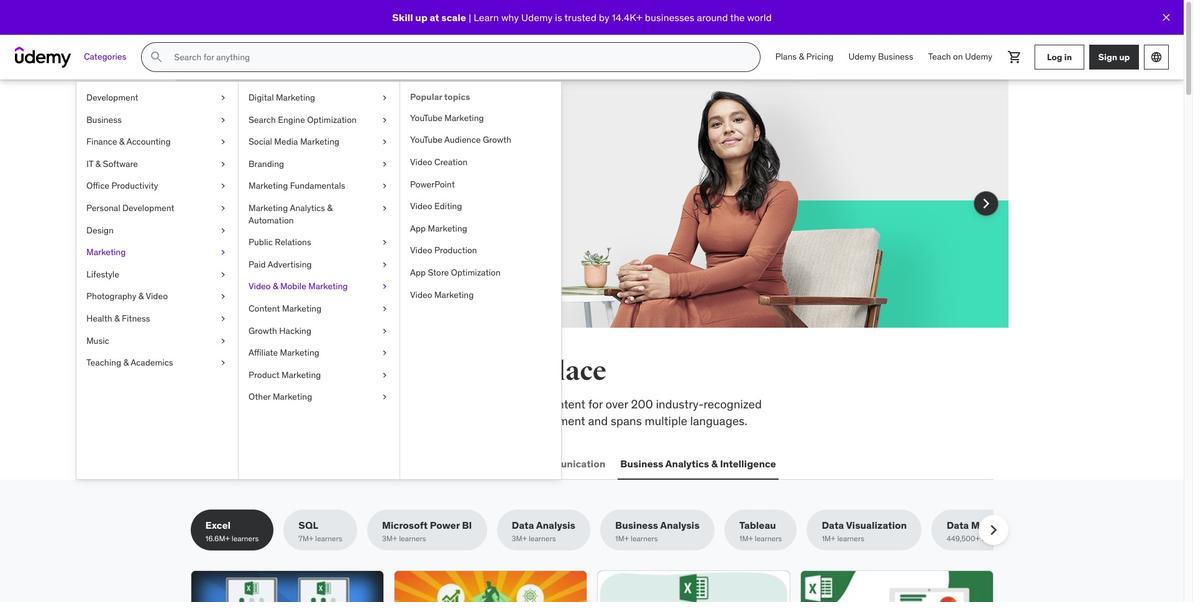 Task type: describe. For each thing, give the bounding box(es) containing it.
that
[[330, 134, 371, 160]]

analytics for marketing
[[290, 203, 325, 214]]

digital marketing link
[[239, 87, 400, 109]]

xsmall image for growth hacking
[[380, 325, 390, 338]]

audience
[[444, 135, 481, 146]]

video production link
[[400, 240, 561, 262]]

video & mobile marketing
[[249, 281, 348, 292]]

carousel element
[[176, 80, 1009, 358]]

youtube audience growth link
[[400, 130, 561, 152]]

lifestyle link
[[76, 264, 238, 286]]

you for skills
[[349, 356, 393, 388]]

business for business analysis 1m+ learners
[[615, 520, 658, 532]]

1 vertical spatial growth
[[249, 325, 277, 337]]

& inside marketing analytics & automation
[[327, 203, 333, 214]]

growth hacking link
[[239, 320, 400, 343]]

xsmall image for content marketing
[[380, 303, 390, 315]]

xsmall image for personal development
[[218, 203, 228, 215]]

learning that gets you skills for your present (and your future). get started with us.
[[235, 134, 464, 196]]

teaching & academics link
[[76, 353, 238, 375]]

xsmall image for office productivity
[[218, 181, 228, 193]]

business analytics & intelligence
[[621, 458, 776, 470]]

web development button
[[191, 450, 283, 479]]

world
[[747, 11, 772, 23]]

well-
[[377, 414, 402, 429]]

trusted
[[565, 11, 597, 23]]

xsmall image for public relations
[[380, 237, 390, 249]]

xsmall image for music
[[218, 335, 228, 348]]

office productivity link
[[76, 176, 238, 198]]

marketing up the lifestyle
[[86, 247, 126, 258]]

16.6m+
[[205, 535, 230, 544]]

rounded
[[402, 414, 446, 429]]

learners inside sql 7m+ learners
[[315, 535, 342, 544]]

video creation
[[410, 157, 468, 168]]

1 vertical spatial the
[[232, 356, 272, 388]]

power
[[430, 520, 460, 532]]

popular topics
[[410, 91, 470, 103]]

you for gets
[[421, 134, 457, 160]]

content marketing
[[249, 303, 322, 315]]

1 horizontal spatial the
[[730, 11, 745, 23]]

1 horizontal spatial udemy
[[849, 51, 876, 62]]

data for data analysis
[[512, 520, 534, 532]]

present
[[309, 165, 350, 180]]

communication
[[530, 458, 606, 470]]

video for video production
[[410, 245, 432, 256]]

0 horizontal spatial in
[[463, 356, 487, 388]]

academics
[[131, 358, 173, 369]]

business analysis 1m+ learners
[[615, 520, 700, 544]]

learners inside 'business analysis 1m+ learners'
[[631, 535, 658, 544]]

plans
[[776, 51, 797, 62]]

topics
[[444, 91, 470, 103]]

multiple
[[645, 414, 688, 429]]

public
[[249, 237, 273, 248]]

video marketing link
[[400, 284, 561, 307]]

video creation link
[[400, 152, 561, 174]]

fitness
[[122, 313, 150, 324]]

by
[[599, 11, 610, 23]]

communication button
[[528, 450, 608, 479]]

design
[[86, 225, 114, 236]]

data for data visualization
[[822, 520, 844, 532]]

development for web
[[217, 458, 280, 470]]

app store optimization link
[[400, 262, 561, 284]]

skills inside covering critical workplace skills to technical topics, including prep content for over 200 industry-recognized certifications, our catalog supports well-rounded professional development and spans multiple languages.
[[336, 397, 362, 412]]

xsmall image for digital marketing
[[380, 92, 390, 104]]

editing
[[434, 201, 462, 212]]

video for video marketing
[[410, 289, 432, 301]]

log in link
[[1035, 45, 1085, 70]]

app store optimization
[[410, 267, 501, 278]]

449,500+
[[947, 535, 980, 544]]

certifications,
[[191, 414, 262, 429]]

marketing down editing
[[428, 223, 467, 234]]

engine
[[278, 114, 305, 125]]

digital
[[249, 92, 274, 103]]

learners inside data modeling 449,500+ learners
[[982, 535, 1009, 544]]

learners inside 'microsoft power bi 3m+ learners'
[[399, 535, 426, 544]]

marketing down "paid advertising" link
[[308, 281, 348, 292]]

close image
[[1161, 11, 1173, 24]]

product marketing link
[[239, 365, 400, 387]]

3m+ inside data analysis 3m+ learners
[[512, 535, 527, 544]]

xsmall image for marketing fundamentals
[[380, 181, 390, 193]]

sql
[[299, 520, 318, 532]]

product marketing
[[249, 370, 321, 381]]

xsmall image for product marketing
[[380, 370, 390, 382]]

marketing down search engine optimization link
[[300, 136, 340, 147]]

health & fitness
[[86, 313, 150, 324]]

visualization
[[846, 520, 907, 532]]

& for accounting
[[119, 136, 125, 147]]

1m+ for business analysis
[[615, 535, 629, 544]]

0 vertical spatial skills
[[276, 356, 344, 388]]

content
[[545, 397, 586, 412]]

log
[[1047, 51, 1063, 63]]

teach
[[929, 51, 951, 62]]

it & software link
[[76, 153, 238, 176]]

app for app marketing
[[410, 223, 426, 234]]

marketing down video & mobile marketing
[[282, 303, 322, 315]]

business for business
[[86, 114, 122, 125]]

up for skill
[[415, 11, 428, 23]]

xsmall image for it & software
[[218, 158, 228, 171]]

at
[[430, 11, 439, 23]]

workplace
[[279, 397, 333, 412]]

photography & video link
[[76, 286, 238, 308]]

personal development link
[[76, 198, 238, 220]]

microsoft
[[382, 520, 428, 532]]

& for video
[[138, 291, 144, 302]]

future).
[[404, 165, 441, 180]]

topics,
[[429, 397, 464, 412]]

choose a language image
[[1151, 51, 1163, 63]]

office productivity
[[86, 181, 158, 192]]

youtube marketing
[[410, 112, 484, 124]]

branding
[[249, 158, 284, 170]]

next image for carousel element
[[976, 194, 996, 214]]

udemy business
[[849, 51, 914, 62]]

3m+ inside 'microsoft power bi 3m+ learners'
[[382, 535, 397, 544]]

other marketing link
[[239, 387, 400, 409]]

industry-
[[656, 397, 704, 412]]

video marketing
[[410, 289, 474, 301]]

marketing down branding
[[249, 181, 288, 192]]

modeling
[[971, 520, 1016, 532]]

next image for topic filters element
[[984, 521, 1004, 541]]

affiliate
[[249, 348, 278, 359]]

xsmall image for search engine optimization
[[380, 114, 390, 126]]

marketing inside 'link'
[[434, 289, 474, 301]]

digital marketing
[[249, 92, 315, 103]]

learners inside excel 16.6m+ learners
[[232, 535, 259, 544]]

marketing fundamentals
[[249, 181, 345, 192]]

finance & accounting link
[[76, 131, 238, 153]]

popular
[[410, 91, 442, 103]]

prep
[[518, 397, 542, 412]]

xsmall image for video & mobile marketing
[[380, 281, 390, 293]]

for inside learning that gets you skills for your present (and your future). get started with us.
[[266, 165, 281, 180]]

pricing
[[807, 51, 834, 62]]

one
[[492, 356, 537, 388]]

other
[[249, 392, 271, 403]]

bi
[[462, 520, 472, 532]]

including
[[467, 397, 515, 412]]

analytics for business
[[666, 458, 709, 470]]

automation
[[249, 215, 294, 226]]

for inside covering critical workplace skills to technical topics, including prep content for over 200 industry-recognized certifications, our catalog supports well-rounded professional development and spans multiple languages.
[[589, 397, 603, 412]]

teach on udemy
[[929, 51, 993, 62]]



Task type: vqa. For each thing, say whether or not it's contained in the screenshot.


Task type: locate. For each thing, give the bounding box(es) containing it.
xsmall image inside lifestyle 'link'
[[218, 269, 228, 281]]

xsmall image inside finance & accounting link
[[218, 136, 228, 148]]

0 vertical spatial next image
[[976, 194, 996, 214]]

xsmall image inside teaching & academics link
[[218, 358, 228, 370]]

3 1m+ from the left
[[822, 535, 836, 544]]

learners inside data visualization 1m+ learners
[[838, 535, 865, 544]]

optimization down video production link
[[451, 267, 501, 278]]

data right bi
[[512, 520, 534, 532]]

development inside button
[[217, 458, 280, 470]]

marketing inside marketing analytics & automation
[[249, 203, 288, 214]]

app marketing
[[410, 223, 467, 234]]

Search for anything text field
[[172, 47, 745, 68]]

the left world
[[730, 11, 745, 23]]

video
[[410, 157, 432, 168], [410, 201, 432, 212], [410, 245, 432, 256], [249, 281, 271, 292], [410, 289, 432, 301], [146, 291, 168, 302]]

xsmall image for marketing analytics & automation
[[380, 203, 390, 215]]

xsmall image inside photography & video link
[[218, 291, 228, 303]]

powerpoint link
[[400, 174, 561, 196]]

business inside "button"
[[621, 458, 664, 470]]

software
[[103, 158, 138, 170]]

marketing down the "app store optimization"
[[434, 289, 474, 301]]

analytics inside "button"
[[666, 458, 709, 470]]

xsmall image for teaching & academics
[[218, 358, 228, 370]]

branding link
[[239, 153, 400, 176]]

0 horizontal spatial growth
[[249, 325, 277, 337]]

covering critical workplace skills to technical topics, including prep content for over 200 industry-recognized certifications, our catalog supports well-rounded professional development and spans multiple languages.
[[191, 397, 762, 429]]

video & mobile marketing link
[[239, 276, 400, 298]]

skills
[[276, 356, 344, 388], [336, 397, 362, 412]]

teaching & academics
[[86, 358, 173, 369]]

1m+ inside tableau 1m+ learners
[[740, 535, 753, 544]]

xsmall image for health & fitness
[[218, 313, 228, 325]]

marketing down hacking
[[280, 348, 319, 359]]

xsmall image left content
[[218, 313, 228, 325]]

teach on udemy link
[[921, 42, 1000, 72]]

analysis inside 'business analysis 1m+ learners'
[[660, 520, 700, 532]]

0 horizontal spatial you
[[349, 356, 393, 388]]

sign up link
[[1090, 45, 1139, 70]]

0 horizontal spatial 1m+
[[615, 535, 629, 544]]

& up fitness
[[138, 291, 144, 302]]

optimization for search engine optimization
[[307, 114, 357, 125]]

is
[[555, 11, 562, 23]]

professional
[[449, 414, 514, 429]]

& right finance
[[119, 136, 125, 147]]

the up "other"
[[232, 356, 272, 388]]

xsmall image for finance & accounting
[[218, 136, 228, 148]]

data for data modeling
[[947, 520, 969, 532]]

skills
[[235, 165, 263, 180]]

0 horizontal spatial the
[[232, 356, 272, 388]]

1 vertical spatial skills
[[336, 397, 362, 412]]

advertising
[[268, 259, 312, 270]]

all
[[191, 356, 227, 388]]

udemy left is
[[521, 11, 553, 23]]

3 data from the left
[[947, 520, 969, 532]]

video for video creation
[[410, 157, 432, 168]]

2 youtube from the top
[[410, 135, 443, 146]]

(and
[[352, 165, 375, 180]]

1 vertical spatial you
[[349, 356, 393, 388]]

0 vertical spatial development
[[86, 92, 138, 103]]

excel 16.6m+ learners
[[205, 520, 259, 544]]

lifestyle
[[86, 269, 119, 280]]

video & mobile marketing element
[[400, 82, 561, 480]]

next image
[[976, 194, 996, 214], [984, 521, 1004, 541]]

xsmall image for paid advertising
[[380, 259, 390, 271]]

0 vertical spatial up
[[415, 11, 428, 23]]

xsmall image inside content marketing link
[[380, 303, 390, 315]]

plans & pricing
[[776, 51, 834, 62]]

1 vertical spatial app
[[410, 267, 426, 278]]

xsmall image
[[380, 114, 390, 126], [218, 136, 228, 148], [380, 158, 390, 171], [380, 181, 390, 193], [218, 225, 228, 237], [380, 237, 390, 249], [218, 247, 228, 259], [218, 291, 228, 303], [380, 303, 390, 315], [380, 325, 390, 338], [218, 335, 228, 348], [218, 358, 228, 370], [380, 392, 390, 404]]

learners inside data analysis 3m+ learners
[[529, 535, 556, 544]]

& down marketing fundamentals link
[[327, 203, 333, 214]]

data inside data visualization 1m+ learners
[[822, 520, 844, 532]]

affiliate marketing
[[249, 348, 319, 359]]

youtube down popular
[[410, 112, 443, 124]]

1m+ inside data visualization 1m+ learners
[[822, 535, 836, 544]]

development inside 'link'
[[86, 92, 138, 103]]

1 vertical spatial analytics
[[666, 458, 709, 470]]

0 vertical spatial growth
[[483, 135, 512, 146]]

1 data from the left
[[512, 520, 534, 532]]

xsmall image inside the social media marketing link
[[380, 136, 390, 148]]

sql 7m+ learners
[[299, 520, 342, 544]]

0 horizontal spatial data
[[512, 520, 534, 532]]

0 vertical spatial for
[[266, 165, 281, 180]]

plans & pricing link
[[768, 42, 841, 72]]

and
[[588, 414, 608, 429]]

& for mobile
[[273, 281, 278, 292]]

paid advertising
[[249, 259, 312, 270]]

& inside business analytics & intelligence "button"
[[712, 458, 718, 470]]

xsmall image left need
[[380, 348, 390, 360]]

2 your from the left
[[378, 165, 401, 180]]

public relations link
[[239, 232, 400, 254]]

sign
[[1099, 51, 1118, 63]]

8 learners from the left
[[982, 535, 1009, 544]]

development for personal
[[122, 203, 174, 214]]

0 horizontal spatial analysis
[[536, 520, 576, 532]]

video down store
[[410, 289, 432, 301]]

xsmall image left video marketing
[[380, 281, 390, 293]]

video production
[[410, 245, 477, 256]]

1m+ for data visualization
[[822, 535, 836, 544]]

business link
[[76, 109, 238, 131]]

your right (and at the left top
[[378, 165, 401, 180]]

2 analysis from the left
[[660, 520, 700, 532]]

udemy image
[[15, 47, 71, 68]]

1 learners from the left
[[232, 535, 259, 544]]

youtube up video creation
[[410, 135, 443, 146]]

udemy right "on"
[[965, 51, 993, 62]]

& inside it & software link
[[95, 158, 101, 170]]

analysis inside data analysis 3m+ learners
[[536, 520, 576, 532]]

development down categories dropdown button
[[86, 92, 138, 103]]

creation
[[434, 157, 468, 168]]

development
[[517, 414, 585, 429]]

video down lifestyle 'link'
[[146, 291, 168, 302]]

1 horizontal spatial your
[[378, 165, 401, 180]]

xsmall image inside marketing link
[[218, 247, 228, 259]]

scale
[[442, 11, 466, 23]]

xsmall image for lifestyle
[[218, 269, 228, 281]]

teaching
[[86, 358, 121, 369]]

analysis for business analysis
[[660, 520, 700, 532]]

& inside finance & accounting link
[[119, 136, 125, 147]]

xsmall image inside health & fitness link
[[218, 313, 228, 325]]

& for fitness
[[114, 313, 120, 324]]

xsmall image inside it & software link
[[218, 158, 228, 171]]

skill up at scale | learn why udemy is trusted by 14.4k+ businesses around the world
[[392, 11, 772, 23]]

health & fitness link
[[76, 308, 238, 330]]

youtube marketing link
[[400, 107, 561, 130]]

1 vertical spatial development
[[122, 203, 174, 214]]

recognized
[[704, 397, 762, 412]]

2 data from the left
[[822, 520, 844, 532]]

0 vertical spatial the
[[730, 11, 745, 23]]

0 horizontal spatial your
[[284, 165, 306, 180]]

submit search image
[[149, 50, 164, 65]]

analytics down us.
[[290, 203, 325, 214]]

xsmall image left store
[[380, 259, 390, 271]]

xsmall image inside the personal development link
[[218, 203, 228, 215]]

up right sign
[[1120, 51, 1130, 63]]

2 horizontal spatial udemy
[[965, 51, 993, 62]]

need
[[398, 356, 458, 388]]

video down paid
[[249, 281, 271, 292]]

xsmall image for marketing
[[218, 247, 228, 259]]

xsmall image inside "paid advertising" link
[[380, 259, 390, 271]]

leadership
[[385, 458, 438, 470]]

0 vertical spatial analytics
[[290, 203, 325, 214]]

6 learners from the left
[[755, 535, 782, 544]]

& right 'it'
[[95, 158, 101, 170]]

xsmall image inside branding link
[[380, 158, 390, 171]]

7 learners from the left
[[838, 535, 865, 544]]

0 vertical spatial app
[[410, 223, 426, 234]]

1m+ inside 'business analysis 1m+ learners'
[[615, 535, 629, 544]]

& for pricing
[[799, 51, 805, 62]]

0 horizontal spatial 3m+
[[382, 535, 397, 544]]

1 analysis from the left
[[536, 520, 576, 532]]

app marketing link
[[400, 218, 561, 240]]

0 horizontal spatial for
[[266, 165, 281, 180]]

2 1m+ from the left
[[740, 535, 753, 544]]

app
[[410, 223, 426, 234], [410, 267, 426, 278]]

xsmall image
[[218, 92, 228, 104], [380, 92, 390, 104], [218, 114, 228, 126], [380, 136, 390, 148], [218, 158, 228, 171], [218, 181, 228, 193], [218, 203, 228, 215], [380, 203, 390, 215], [380, 259, 390, 271], [218, 269, 228, 281], [380, 281, 390, 293], [218, 313, 228, 325], [380, 348, 390, 360], [380, 370, 390, 382]]

xsmall image left popular
[[380, 92, 390, 104]]

xsmall image left digital
[[218, 92, 228, 104]]

1 vertical spatial youtube
[[410, 135, 443, 146]]

xsmall image for photography & video
[[218, 291, 228, 303]]

video up store
[[410, 245, 432, 256]]

microsoft power bi 3m+ learners
[[382, 520, 472, 544]]

development down office productivity link
[[122, 203, 174, 214]]

shopping cart with 0 items image
[[1008, 50, 1023, 65]]

optimization inside video & mobile marketing element
[[451, 267, 501, 278]]

udemy
[[521, 11, 553, 23], [849, 51, 876, 62], [965, 51, 993, 62]]

& inside health & fitness link
[[114, 313, 120, 324]]

search engine optimization
[[249, 114, 357, 125]]

xsmall image right 'that'
[[380, 136, 390, 148]]

udemy business link
[[841, 42, 921, 72]]

& inside video & mobile marketing link
[[273, 281, 278, 292]]

& left intelligence at the right
[[712, 458, 718, 470]]

you inside learning that gets you skills for your present (and your future). get started with us.
[[421, 134, 457, 160]]

business for business analytics & intelligence
[[621, 458, 664, 470]]

analytics inside marketing analytics & automation
[[290, 203, 325, 214]]

xsmall image for development
[[218, 92, 228, 104]]

mobile
[[280, 281, 306, 292]]

xsmall image inside video & mobile marketing link
[[380, 281, 390, 293]]

1 3m+ from the left
[[382, 535, 397, 544]]

growth inside video & mobile marketing element
[[483, 135, 512, 146]]

next image inside topic filters element
[[984, 521, 1004, 541]]

development right web
[[217, 458, 280, 470]]

leadership button
[[383, 450, 441, 479]]

xsmall image inside affiliate marketing link
[[380, 348, 390, 360]]

xsmall image inside 'product marketing' link
[[380, 370, 390, 382]]

relations
[[275, 237, 311, 248]]

for up and
[[589, 397, 603, 412]]

on
[[953, 51, 963, 62]]

1 vertical spatial optimization
[[451, 267, 501, 278]]

marketing down product marketing
[[273, 392, 312, 403]]

1 horizontal spatial you
[[421, 134, 457, 160]]

|
[[469, 11, 471, 23]]

social
[[249, 136, 272, 147]]

app down the video editing at the left top
[[410, 223, 426, 234]]

you up get
[[421, 134, 457, 160]]

with
[[276, 181, 298, 196]]

marketing up automation
[[249, 203, 288, 214]]

xsmall image left search
[[218, 114, 228, 126]]

& inside teaching & academics link
[[123, 358, 129, 369]]

2 horizontal spatial 1m+
[[822, 535, 836, 544]]

1 app from the top
[[410, 223, 426, 234]]

up
[[415, 11, 428, 23], [1120, 51, 1130, 63]]

hacking
[[279, 325, 311, 337]]

topic filters element
[[191, 510, 1031, 552]]

tableau 1m+ learners
[[740, 520, 782, 544]]

over
[[606, 397, 628, 412]]

data left visualization
[[822, 520, 844, 532]]

data inside data modeling 449,500+ learners
[[947, 520, 969, 532]]

optimization
[[307, 114, 357, 125], [451, 267, 501, 278]]

for up with in the left of the page
[[266, 165, 281, 180]]

analysis for data analysis
[[536, 520, 576, 532]]

1 1m+ from the left
[[615, 535, 629, 544]]

store
[[428, 267, 449, 278]]

xsmall image inside search engine optimization link
[[380, 114, 390, 126]]

marketing down topics on the top left of the page
[[445, 112, 484, 124]]

xsmall image inside office productivity link
[[218, 181, 228, 193]]

1 horizontal spatial optimization
[[451, 267, 501, 278]]

1 horizontal spatial growth
[[483, 135, 512, 146]]

1 horizontal spatial 3m+
[[512, 535, 527, 544]]

xsmall image inside growth hacking link
[[380, 325, 390, 338]]

xsmall image inside marketing analytics & automation link
[[380, 203, 390, 215]]

1 vertical spatial up
[[1120, 51, 1130, 63]]

data inside data analysis 3m+ learners
[[512, 520, 534, 532]]

languages.
[[690, 414, 748, 429]]

2 learners from the left
[[315, 535, 342, 544]]

youtube for youtube audience growth
[[410, 135, 443, 146]]

you
[[421, 134, 457, 160], [349, 356, 393, 388]]

youtube for youtube marketing
[[410, 112, 443, 124]]

marketing fundamentals link
[[239, 176, 400, 198]]

1 youtube from the top
[[410, 112, 443, 124]]

health
[[86, 313, 112, 324]]

2 3m+ from the left
[[512, 535, 527, 544]]

production
[[434, 245, 477, 256]]

in right "log"
[[1065, 51, 1072, 63]]

& left mobile
[[273, 281, 278, 292]]

1 horizontal spatial analytics
[[666, 458, 709, 470]]

learners inside tableau 1m+ learners
[[755, 535, 782, 544]]

optimization down digital marketing link
[[307, 114, 357, 125]]

0 vertical spatial in
[[1065, 51, 1072, 63]]

xsmall image inside the public relations link
[[380, 237, 390, 249]]

0 vertical spatial optimization
[[307, 114, 357, 125]]

xsmall image left started
[[218, 181, 228, 193]]

xsmall image for design
[[218, 225, 228, 237]]

1 horizontal spatial up
[[1120, 51, 1130, 63]]

& right health
[[114, 313, 120, 324]]

xsmall image for branding
[[380, 158, 390, 171]]

xsmall image inside other marketing link
[[380, 392, 390, 404]]

growth
[[483, 135, 512, 146], [249, 325, 277, 337]]

marketing down affiliate marketing link
[[282, 370, 321, 381]]

up left the at
[[415, 11, 428, 23]]

why
[[501, 11, 519, 23]]

& inside photography & video link
[[138, 291, 144, 302]]

business
[[878, 51, 914, 62], [86, 114, 122, 125], [621, 458, 664, 470], [615, 520, 658, 532]]

& inside plans & pricing link
[[799, 51, 805, 62]]

up for sign
[[1120, 51, 1130, 63]]

xsmall image for other marketing
[[380, 392, 390, 404]]

xsmall image for social media marketing
[[380, 136, 390, 148]]

in up 'including'
[[463, 356, 487, 388]]

2 horizontal spatial data
[[947, 520, 969, 532]]

1 your from the left
[[284, 165, 306, 180]]

development
[[86, 92, 138, 103], [122, 203, 174, 214], [217, 458, 280, 470]]

0 horizontal spatial up
[[415, 11, 428, 23]]

1 vertical spatial next image
[[984, 521, 1004, 541]]

video inside 'link'
[[410, 289, 432, 301]]

data analysis 3m+ learners
[[512, 520, 576, 544]]

& right plans
[[799, 51, 805, 62]]

video for video editing
[[410, 201, 432, 212]]

your up the marketing fundamentals
[[284, 165, 306, 180]]

1 horizontal spatial analysis
[[660, 520, 700, 532]]

growth down youtube marketing link
[[483, 135, 512, 146]]

xsmall image inside marketing fundamentals link
[[380, 181, 390, 193]]

0 vertical spatial youtube
[[410, 112, 443, 124]]

& for software
[[95, 158, 101, 170]]

xsmall image inside development 'link'
[[218, 92, 228, 104]]

xsmall image inside digital marketing link
[[380, 92, 390, 104]]

analytics down multiple
[[666, 458, 709, 470]]

1 horizontal spatial in
[[1065, 51, 1072, 63]]

youtube
[[410, 112, 443, 124], [410, 135, 443, 146]]

3 learners from the left
[[399, 535, 426, 544]]

2 vertical spatial development
[[217, 458, 280, 470]]

you up to on the bottom of the page
[[349, 356, 393, 388]]

xsmall image left paid
[[218, 269, 228, 281]]

1 horizontal spatial data
[[822, 520, 844, 532]]

xsmall image inside business link
[[218, 114, 228, 126]]

0 horizontal spatial udemy
[[521, 11, 553, 23]]

video down powerpoint
[[410, 201, 432, 212]]

app left store
[[410, 267, 426, 278]]

optimization for app store optimization
[[451, 267, 501, 278]]

1 vertical spatial for
[[589, 397, 603, 412]]

xsmall image for affiliate marketing
[[380, 348, 390, 360]]

0 vertical spatial you
[[421, 134, 457, 160]]

xsmall image left the video editing at the left top
[[380, 203, 390, 215]]

udemy right pricing
[[849, 51, 876, 62]]

& right teaching at left
[[123, 358, 129, 369]]

growth up affiliate
[[249, 325, 277, 337]]

analytics
[[290, 203, 325, 214], [666, 458, 709, 470]]

5 learners from the left
[[631, 535, 658, 544]]

our
[[265, 414, 282, 429]]

other marketing
[[249, 392, 312, 403]]

xsmall image left skills
[[218, 158, 228, 171]]

1 vertical spatial in
[[463, 356, 487, 388]]

next image inside carousel element
[[976, 194, 996, 214]]

business inside 'business analysis 1m+ learners'
[[615, 520, 658, 532]]

xsmall image up technical at the bottom of the page
[[380, 370, 390, 382]]

xsmall image inside design link
[[218, 225, 228, 237]]

video for video & mobile marketing
[[249, 281, 271, 292]]

xsmall image inside music link
[[218, 335, 228, 348]]

0 horizontal spatial analytics
[[290, 203, 325, 214]]

xsmall image for business
[[218, 114, 228, 126]]

finance
[[86, 136, 117, 147]]

4 learners from the left
[[529, 535, 556, 544]]

2 app from the top
[[410, 267, 426, 278]]

data visualization 1m+ learners
[[822, 520, 907, 544]]

marketing up engine
[[276, 92, 315, 103]]

video up powerpoint
[[410, 157, 432, 168]]

7m+
[[299, 535, 314, 544]]

app for app store optimization
[[410, 267, 426, 278]]

0 horizontal spatial optimization
[[307, 114, 357, 125]]

1 horizontal spatial 1m+
[[740, 535, 753, 544]]

all the skills you need in one place
[[191, 356, 607, 388]]

1 horizontal spatial for
[[589, 397, 603, 412]]

xsmall image left automation
[[218, 203, 228, 215]]

& for academics
[[123, 358, 129, 369]]

product
[[249, 370, 280, 381]]

data up 449,500+
[[947, 520, 969, 532]]

web development
[[193, 458, 280, 470]]

media
[[274, 136, 298, 147]]

200
[[631, 397, 653, 412]]

place
[[541, 356, 607, 388]]



